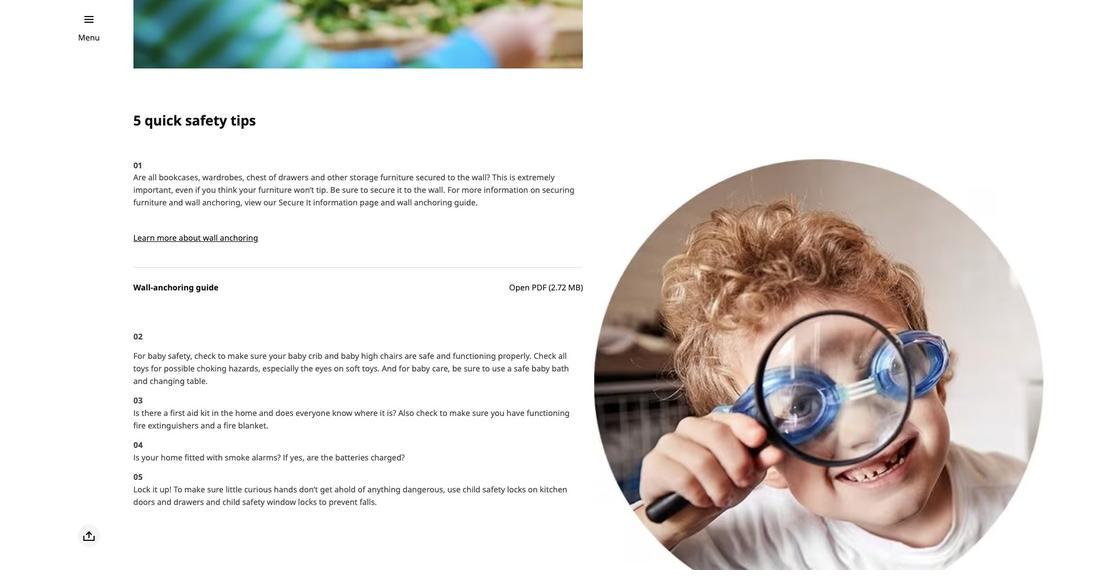 Task type: describe. For each thing, give the bounding box(es) containing it.
and down secure at the top left of the page
[[381, 197, 395, 208]]

tips
[[231, 111, 256, 129]]

know
[[332, 408, 353, 419]]

chest
[[247, 172, 267, 183]]

and up the eyes
[[325, 351, 339, 361]]

1 horizontal spatial anchoring
[[220, 233, 258, 243]]

especially
[[263, 363, 299, 374]]

window
[[267, 497, 296, 507]]

table.
[[187, 376, 208, 387]]

this
[[492, 172, 508, 183]]

1 vertical spatial a
[[164, 408, 168, 419]]

changing
[[150, 376, 185, 387]]

chairs
[[380, 351, 403, 361]]

open pdf ( 2.72 mb )
[[509, 282, 583, 293]]

have
[[507, 408, 525, 419]]

properly.
[[498, 351, 532, 361]]

baby left the care,
[[412, 363, 430, 374]]

the inside 04 is your home fitted with smoke alarms? if yes, are the batteries charged?
[[321, 452, 333, 463]]

and down "up!"
[[157, 497, 172, 507]]

extinguishers
[[148, 420, 199, 431]]

alarms?
[[252, 452, 281, 463]]

1 fire from the left
[[133, 420, 146, 431]]

drawers inside 05 lock it up! to make sure little curious hands don't get ahold of anything dangerous, use child safety locks on kitchen doors and drawers and child safety window locks to prevent falls.
[[174, 497, 204, 507]]

and down with
[[206, 497, 220, 507]]

important,
[[133, 185, 173, 195]]

extremely
[[518, 172, 555, 183]]

baby down check
[[532, 363, 550, 374]]

5 quick safety tips
[[133, 111, 256, 129]]

up!
[[160, 484, 172, 495]]

05
[[133, 472, 143, 482]]

anchoring inside 01 are all bookcases, wardrobes, chest of drawers and other storage furniture secured to the wall? this is extremely important, even if you think your furniture won't tip. be sure to secure it to the wall. for more information on securing furniture and wall anchoring, view our secure it information page and wall anchoring guide.
[[414, 197, 453, 208]]

everyone
[[296, 408, 330, 419]]

0 horizontal spatial wall
[[185, 197, 200, 208]]

page
[[360, 197, 379, 208]]

0 horizontal spatial safe
[[419, 351, 435, 361]]

bath
[[552, 363, 569, 374]]

possible
[[164, 363, 195, 374]]

make for toys
[[228, 351, 248, 361]]

01
[[133, 160, 142, 170]]

curious
[[244, 484, 272, 495]]

little
[[226, 484, 242, 495]]

to right be
[[483, 363, 490, 374]]

0 horizontal spatial more
[[157, 233, 177, 243]]

baby up soft
[[341, 351, 359, 361]]

to inside 05 lock it up! to make sure little curious hands don't get ahold of anything dangerous, use child safety locks on kitchen doors and drawers and child safety window locks to prevent falls.
[[319, 497, 327, 507]]

first
[[170, 408, 185, 419]]

to right secure at the top left of the page
[[404, 185, 412, 195]]

for inside 01 are all bookcases, wardrobes, chest of drawers and other storage furniture secured to the wall? this is extremely important, even if you think your furniture won't tip. be sure to secure it to the wall. for more information on securing furniture and wall anchoring, view our secure it information page and wall anchoring guide.
[[448, 185, 460, 195]]

secured
[[416, 172, 446, 183]]

functioning inside for baby safety, check to make sure your baby crib and baby high chairs are safe and functioning properly. check all toys for possible choking hazards, especially the eyes on soft toys. and for baby care, be sure to use a safe baby bath and changing table.
[[453, 351, 496, 361]]

even
[[175, 185, 193, 195]]

of inside 05 lock it up! to make sure little curious hands don't get ahold of anything dangerous, use child safety locks on kitchen doors and drawers and child safety window locks to prevent falls.
[[358, 484, 366, 495]]

2 horizontal spatial wall
[[397, 197, 412, 208]]

2 vertical spatial safety
[[242, 497, 265, 507]]

get
[[320, 484, 333, 495]]

anything
[[368, 484, 401, 495]]

is for is there a first aid kit in the home and does everyone know where it is? also check to make sure you have functioning fire extinguishers and a fire blanket.
[[133, 408, 140, 419]]

storage
[[350, 172, 379, 183]]

anchoring,
[[202, 197, 243, 208]]

bookcases,
[[159, 172, 200, 183]]

0 horizontal spatial anchoring
[[153, 282, 194, 293]]

soft
[[346, 363, 360, 374]]

a inside for baby safety, check to make sure your baby crib and baby high chairs are safe and functioning properly. check all toys for possible choking hazards, especially the eyes on soft toys. and for baby care, be sure to use a safe baby bath and changing table.
[[508, 363, 512, 374]]

don't
[[299, 484, 318, 495]]

baby left the crib
[[288, 351, 306, 361]]

secure
[[279, 197, 304, 208]]

about
[[179, 233, 201, 243]]

04
[[133, 440, 143, 450]]

and up blanket.
[[259, 408, 274, 419]]

and
[[382, 363, 397, 374]]

quick
[[145, 111, 182, 129]]

won't
[[294, 185, 314, 195]]

does
[[276, 408, 294, 419]]

fitted
[[185, 452, 205, 463]]

ahold
[[335, 484, 356, 495]]

you for if
[[202, 185, 216, 195]]

prevent
[[329, 497, 358, 507]]

be
[[453, 363, 462, 374]]

wardrobes,
[[202, 172, 245, 183]]

use inside 05 lock it up! to make sure little curious hands don't get ahold of anything dangerous, use child safety locks on kitchen doors and drawers and child safety window locks to prevent falls.
[[448, 484, 461, 495]]

if
[[283, 452, 288, 463]]

1 horizontal spatial child
[[463, 484, 481, 495]]

hazards,
[[229, 363, 260, 374]]

where
[[355, 408, 378, 419]]

2.72
[[551, 282, 567, 293]]

kitchen
[[540, 484, 568, 495]]

baby up toys
[[148, 351, 166, 361]]

2 vertical spatial a
[[217, 420, 222, 431]]

is
[[510, 172, 516, 183]]

the inside 03 is there a first aid kit in the home and does everyone know where it is? also check to make sure you have functioning fire extinguishers and a fire blanket.
[[221, 408, 233, 419]]

1 horizontal spatial locks
[[507, 484, 526, 495]]

wall.
[[429, 185, 446, 195]]

make for kitchen
[[185, 484, 205, 495]]

1 vertical spatial locks
[[298, 497, 317, 507]]

and down kit
[[201, 420, 215, 431]]

yes,
[[290, 452, 305, 463]]

doors
[[133, 497, 155, 507]]

mb
[[569, 282, 581, 293]]

03
[[133, 395, 143, 406]]

there
[[142, 408, 162, 419]]

wall-
[[133, 282, 153, 293]]

it inside 03 is there a first aid kit in the home and does everyone know where it is? also check to make sure you have functioning fire extinguishers and a fire blanket.
[[380, 408, 385, 419]]

with
[[207, 452, 223, 463]]

and down toys
[[133, 376, 148, 387]]

is?
[[387, 408, 397, 419]]

is for is your home fitted with smoke alarms? if yes, are the batteries charged?
[[133, 452, 140, 463]]

your inside 01 are all bookcases, wardrobes, chest of drawers and other storage furniture secured to the wall? this is extremely important, even if you think your furniture won't tip. be sure to secure it to the wall. for more information on securing furniture and wall anchoring, view our secure it information page and wall anchoring guide.
[[239, 185, 256, 195]]

1 horizontal spatial wall
[[203, 233, 218, 243]]

hands
[[274, 484, 297, 495]]

to down storage
[[361, 185, 368, 195]]

sure inside 01 are all bookcases, wardrobes, chest of drawers and other storage furniture secured to the wall? this is extremely important, even if you think your furniture won't tip. be sure to secure it to the wall. for more information on securing furniture and wall anchoring, view our secure it information page and wall anchoring guide.
[[342, 185, 359, 195]]

falls.
[[360, 497, 377, 507]]

2 vertical spatial furniture
[[133, 197, 167, 208]]

menu
[[78, 32, 100, 43]]

home inside 03 is there a first aid kit in the home and does everyone know where it is? also check to make sure you have functioning fire extinguishers and a fire blanket.
[[235, 408, 257, 419]]

for baby safety, check to make sure your baby crib and baby high chairs are safe and functioning properly. check all toys for possible choking hazards, especially the eyes on soft toys. and for baby care, be sure to use a safe baby bath and changing table.
[[133, 351, 569, 387]]

)
[[581, 282, 583, 293]]



Task type: vqa. For each thing, say whether or not it's contained in the screenshot.
'Available'
no



Task type: locate. For each thing, give the bounding box(es) containing it.
the down secured
[[414, 185, 427, 195]]

to down get
[[319, 497, 327, 507]]

2 vertical spatial it
[[153, 484, 158, 495]]

0 horizontal spatial a
[[164, 408, 168, 419]]

information
[[484, 185, 529, 195], [313, 197, 358, 208]]

for right toys
[[151, 363, 162, 374]]

on inside 05 lock it up! to make sure little curious hands don't get ahold of anything dangerous, use child safety locks on kitchen doors and drawers and child safety window locks to prevent falls.
[[528, 484, 538, 495]]

0 vertical spatial safety
[[185, 111, 227, 129]]

use right dangerous, on the bottom of page
[[448, 484, 461, 495]]

to up choking
[[218, 351, 226, 361]]

make inside 05 lock it up! to make sure little curious hands don't get ahold of anything dangerous, use child safety locks on kitchen doors and drawers and child safety window locks to prevent falls.
[[185, 484, 205, 495]]

1 for from the left
[[151, 363, 162, 374]]

check inside 03 is there a first aid kit in the home and does everyone know where it is? also check to make sure you have functioning fire extinguishers and a fire blanket.
[[416, 408, 438, 419]]

to inside 03 is there a first aid kit in the home and does everyone know where it is? also check to make sure you have functioning fire extinguishers and a fire blanket.
[[440, 408, 448, 419]]

1 horizontal spatial home
[[235, 408, 257, 419]]

1 vertical spatial check
[[416, 408, 438, 419]]

1 vertical spatial you
[[491, 408, 505, 419]]

securing
[[543, 185, 575, 195]]

make right to
[[185, 484, 205, 495]]

kit
[[201, 408, 210, 419]]

use inside for baby safety, check to make sure your baby crib and baby high chairs are safe and functioning properly. check all toys for possible choking hazards, especially the eyes on soft toys. and for baby care, be sure to use a safe baby bath and changing table.
[[492, 363, 506, 374]]

safety
[[185, 111, 227, 129], [483, 484, 505, 495], [242, 497, 265, 507]]

safe
[[419, 351, 435, 361], [514, 363, 530, 374]]

aid
[[187, 408, 199, 419]]

safety,
[[168, 351, 192, 361]]

0 horizontal spatial your
[[142, 452, 159, 463]]

it inside 01 are all bookcases, wardrobes, chest of drawers and other storage furniture secured to the wall? this is extremely important, even if you think your furniture won't tip. be sure to secure it to the wall. for more information on securing furniture and wall anchoring, view our secure it information page and wall anchoring guide.
[[397, 185, 402, 195]]

guide
[[196, 282, 219, 293]]

functioning inside 03 is there a first aid kit in the home and does everyone know where it is? also check to make sure you have functioning fire extinguishers and a fire blanket.
[[527, 408, 570, 419]]

you right the if
[[202, 185, 216, 195]]

0 horizontal spatial home
[[161, 452, 183, 463]]

0 vertical spatial home
[[235, 408, 257, 419]]

1 vertical spatial safety
[[483, 484, 505, 495]]

0 vertical spatial your
[[239, 185, 256, 195]]

charged?
[[371, 452, 405, 463]]

1 vertical spatial for
[[133, 351, 146, 361]]

on down extremely
[[531, 185, 540, 195]]

0 vertical spatial of
[[269, 172, 276, 183]]

0 vertical spatial make
[[228, 351, 248, 361]]

eyes
[[315, 363, 332, 374]]

your up especially on the bottom left of the page
[[269, 351, 286, 361]]

wall?
[[472, 172, 490, 183]]

1 horizontal spatial are
[[405, 351, 417, 361]]

make inside 03 is there a first aid kit in the home and does everyone know where it is? also check to make sure you have functioning fire extinguishers and a fire blanket.
[[450, 408, 470, 419]]

1 vertical spatial all
[[559, 351, 567, 361]]

for up toys
[[133, 351, 146, 361]]

0 vertical spatial for
[[448, 185, 460, 195]]

1 vertical spatial safe
[[514, 363, 530, 374]]

it inside 05 lock it up! to make sure little curious hands don't get ahold of anything dangerous, use child safety locks on kitchen doors and drawers and child safety window locks to prevent falls.
[[153, 484, 158, 495]]

fire left blanket.
[[224, 420, 236, 431]]

your inside for baby safety, check to make sure your baby crib and baby high chairs are safe and functioning properly. check all toys for possible choking hazards, especially the eyes on soft toys. and for baby care, be sure to use a safe baby bath and changing table.
[[269, 351, 286, 361]]

0 vertical spatial on
[[531, 185, 540, 195]]

all inside 01 are all bookcases, wardrobes, chest of drawers and other storage furniture secured to the wall? this is extremely important, even if you think your furniture won't tip. be sure to secure it to the wall. for more information on securing furniture and wall anchoring, view our secure it information page and wall anchoring guide.
[[148, 172, 157, 183]]

0 horizontal spatial safety
[[185, 111, 227, 129]]

child down little
[[223, 497, 240, 507]]

more inside 01 are all bookcases, wardrobes, chest of drawers and other storage furniture secured to the wall? this is extremely important, even if you think your furniture won't tip. be sure to secure it to the wall. for more information on securing furniture and wall anchoring, view our secure it information page and wall anchoring guide.
[[462, 185, 482, 195]]

1 vertical spatial of
[[358, 484, 366, 495]]

toys.
[[362, 363, 380, 374]]

the inside for baby safety, check to make sure your baby crib and baby high chairs are safe and functioning properly. check all toys for possible choking hazards, especially the eyes on soft toys. and for baby care, be sure to use a safe baby bath and changing table.
[[301, 363, 313, 374]]

1 horizontal spatial you
[[491, 408, 505, 419]]

it right secure at the top left of the page
[[397, 185, 402, 195]]

of up the falls.
[[358, 484, 366, 495]]

to right also
[[440, 408, 448, 419]]

use down properly.
[[492, 363, 506, 374]]

drawers inside 01 are all bookcases, wardrobes, chest of drawers and other storage furniture secured to the wall? this is extremely important, even if you think your furniture won't tip. be sure to secure it to the wall. for more information on securing furniture and wall anchoring, view our secure it information page and wall anchoring guide.
[[278, 172, 309, 183]]

anchoring down wall.
[[414, 197, 453, 208]]

1 vertical spatial home
[[161, 452, 183, 463]]

more up guide.
[[462, 185, 482, 195]]

1 vertical spatial it
[[380, 408, 385, 419]]

sure inside 03 is there a first aid kit in the home and does everyone know where it is? also check to make sure you have functioning fire extinguishers and a fire blanket.
[[473, 408, 489, 419]]

furniture
[[381, 172, 414, 183], [259, 185, 292, 195], [133, 197, 167, 208]]

are
[[133, 172, 146, 183]]

all up important,
[[148, 172, 157, 183]]

choking
[[197, 363, 227, 374]]

drawers down to
[[174, 497, 204, 507]]

0 horizontal spatial fire
[[133, 420, 146, 431]]

1 horizontal spatial more
[[462, 185, 482, 195]]

pdf
[[532, 282, 547, 293]]

to right secured
[[448, 172, 456, 183]]

0 horizontal spatial are
[[307, 452, 319, 463]]

the down the crib
[[301, 363, 313, 374]]

crib
[[309, 351, 323, 361]]

on left kitchen
[[528, 484, 538, 495]]

other
[[327, 172, 348, 183]]

0 vertical spatial more
[[462, 185, 482, 195]]

functioning up be
[[453, 351, 496, 361]]

0 horizontal spatial check
[[194, 351, 216, 361]]

2 horizontal spatial make
[[450, 408, 470, 419]]

1 vertical spatial your
[[269, 351, 286, 361]]

you
[[202, 185, 216, 195], [491, 408, 505, 419]]

0 horizontal spatial it
[[153, 484, 158, 495]]

1 horizontal spatial drawers
[[278, 172, 309, 183]]

all inside for baby safety, check to make sure your baby crib and baby high chairs are safe and functioning properly. check all toys for possible choking hazards, especially the eyes on soft toys. and for baby care, be sure to use a safe baby bath and changing table.
[[559, 351, 567, 361]]

0 horizontal spatial functioning
[[453, 351, 496, 361]]

a left first
[[164, 408, 168, 419]]

anchoring down view
[[220, 233, 258, 243]]

locks
[[507, 484, 526, 495], [298, 497, 317, 507]]

is inside 04 is your home fitted with smoke alarms? if yes, are the batteries charged?
[[133, 452, 140, 463]]

0 vertical spatial functioning
[[453, 351, 496, 361]]

0 horizontal spatial furniture
[[133, 197, 167, 208]]

of right chest
[[269, 172, 276, 183]]

our
[[264, 197, 277, 208]]

home inside 04 is your home fitted with smoke alarms? if yes, are the batteries charged?
[[161, 452, 183, 463]]

the right in
[[221, 408, 233, 419]]

1 horizontal spatial for
[[399, 363, 410, 374]]

home up blanket.
[[235, 408, 257, 419]]

1 horizontal spatial safe
[[514, 363, 530, 374]]

1 horizontal spatial of
[[358, 484, 366, 495]]

fire
[[133, 420, 146, 431], [224, 420, 236, 431]]

on
[[531, 185, 540, 195], [334, 363, 344, 374], [528, 484, 538, 495]]

to
[[174, 484, 182, 495]]

1 vertical spatial information
[[313, 197, 358, 208]]

think
[[218, 185, 237, 195]]

0 horizontal spatial for
[[151, 363, 162, 374]]

2 vertical spatial your
[[142, 452, 159, 463]]

guide.
[[455, 197, 478, 208]]

menu button
[[78, 31, 100, 44]]

1 horizontal spatial it
[[380, 408, 385, 419]]

1 horizontal spatial for
[[448, 185, 460, 195]]

anchoring left guide
[[153, 282, 194, 293]]

1 horizontal spatial check
[[416, 408, 438, 419]]

information down this
[[484, 185, 529, 195]]

is inside 03 is there a first aid kit in the home and does everyone know where it is? also check to make sure you have functioning fire extinguishers and a fire blanket.
[[133, 408, 140, 419]]

0 horizontal spatial all
[[148, 172, 157, 183]]

functioning right have
[[527, 408, 570, 419]]

your up view
[[239, 185, 256, 195]]

locks down "don't"
[[298, 497, 317, 507]]

anchoring
[[414, 197, 453, 208], [220, 233, 258, 243], [153, 282, 194, 293]]

on inside 01 are all bookcases, wardrobes, chest of drawers and other storage furniture secured to the wall? this is extremely important, even if you think your furniture won't tip. be sure to secure it to the wall. for more information on securing furniture and wall anchoring, view our secure it information page and wall anchoring guide.
[[531, 185, 540, 195]]

care,
[[432, 363, 451, 374]]

and down even
[[169, 197, 183, 208]]

for right wall.
[[448, 185, 460, 195]]

1 vertical spatial drawers
[[174, 497, 204, 507]]

for right 'and' at the left
[[399, 363, 410, 374]]

your down 04 at bottom
[[142, 452, 159, 463]]

1 is from the top
[[133, 408, 140, 419]]

the left wall?
[[458, 172, 470, 183]]

0 vertical spatial check
[[194, 351, 216, 361]]

check
[[534, 351, 557, 361]]

all
[[148, 172, 157, 183], [559, 351, 567, 361]]

04 is your home fitted with smoke alarms? if yes, are the batteries charged?
[[133, 440, 405, 463]]

2 for from the left
[[399, 363, 410, 374]]

0 horizontal spatial for
[[133, 351, 146, 361]]

0 vertical spatial all
[[148, 172, 157, 183]]

02
[[133, 331, 143, 342]]

0 vertical spatial locks
[[507, 484, 526, 495]]

0 vertical spatial you
[[202, 185, 216, 195]]

1 horizontal spatial make
[[228, 351, 248, 361]]

0 horizontal spatial drawers
[[174, 497, 204, 507]]

and up tip.
[[311, 172, 325, 183]]

a circular image of a child wearing goggles holding a magnifying glass to his face. image
[[595, 159, 1045, 570]]

safe down properly.
[[514, 363, 530, 374]]

all up bath
[[559, 351, 567, 361]]

2 horizontal spatial furniture
[[381, 172, 414, 183]]

blanket.
[[238, 420, 268, 431]]

make inside for baby safety, check to make sure your baby crib and baby high chairs are safe and functioning properly. check all toys for possible choking hazards, especially the eyes on soft toys. and for baby care, be sure to use a safe baby bath and changing table.
[[228, 351, 248, 361]]

a down properly.
[[508, 363, 512, 374]]

2 is from the top
[[133, 452, 140, 463]]

2 horizontal spatial a
[[508, 363, 512, 374]]

your inside 04 is your home fitted with smoke alarms? if yes, are the batteries charged?
[[142, 452, 159, 463]]

check inside for baby safety, check to make sure your baby crib and baby high chairs are safe and functioning properly. check all toys for possible choking hazards, especially the eyes on soft toys. and for baby care, be sure to use a safe baby bath and changing table.
[[194, 351, 216, 361]]

child right dangerous, on the bottom of page
[[463, 484, 481, 495]]

0 horizontal spatial you
[[202, 185, 216, 195]]

learn more about wall anchoring
[[133, 233, 258, 243]]

1 vertical spatial use
[[448, 484, 461, 495]]

wall
[[185, 197, 200, 208], [397, 197, 412, 208], [203, 233, 218, 243]]

1 vertical spatial more
[[157, 233, 177, 243]]

0 vertical spatial it
[[397, 185, 402, 195]]

drawers
[[278, 172, 309, 183], [174, 497, 204, 507]]

for
[[448, 185, 460, 195], [133, 351, 146, 361]]

fire down there
[[133, 420, 146, 431]]

the
[[458, 172, 470, 183], [414, 185, 427, 195], [301, 363, 313, 374], [221, 408, 233, 419], [321, 452, 333, 463]]

furniture up our
[[259, 185, 292, 195]]

0 vertical spatial safe
[[419, 351, 435, 361]]

wall-anchoring guide
[[133, 282, 219, 293]]

are inside 04 is your home fitted with smoke alarms? if yes, are the batteries charged?
[[307, 452, 319, 463]]

1 vertical spatial on
[[334, 363, 344, 374]]

furniture down important,
[[133, 197, 167, 208]]

make up the hazards,
[[228, 351, 248, 361]]

1 vertical spatial is
[[133, 452, 140, 463]]

smoke
[[225, 452, 250, 463]]

1 horizontal spatial furniture
[[259, 185, 292, 195]]

furniture up secure at the top left of the page
[[381, 172, 414, 183]]

check up choking
[[194, 351, 216, 361]]

learn
[[133, 233, 155, 243]]

0 horizontal spatial locks
[[298, 497, 317, 507]]

and up the care,
[[437, 351, 451, 361]]

0 vertical spatial a
[[508, 363, 512, 374]]

you inside 03 is there a first aid kit in the home and does everyone know where it is? also check to make sure you have functioning fire extinguishers and a fire blanket.
[[491, 408, 505, 419]]

wall right page
[[397, 197, 412, 208]]

is down 04 at bottom
[[133, 452, 140, 463]]

5
[[133, 111, 141, 129]]

a down in
[[217, 420, 222, 431]]

2 horizontal spatial your
[[269, 351, 286, 361]]

information down be
[[313, 197, 358, 208]]

on inside for baby safety, check to make sure your baby crib and baby high chairs are safe and functioning properly. check all toys for possible choking hazards, especially the eyes on soft toys. and for baby care, be sure to use a safe baby bath and changing table.
[[334, 363, 344, 374]]

1 horizontal spatial functioning
[[527, 408, 570, 419]]

the left batteries
[[321, 452, 333, 463]]

0 horizontal spatial use
[[448, 484, 461, 495]]

view
[[245, 197, 262, 208]]

are
[[405, 351, 417, 361], [307, 452, 319, 463]]

2 fire from the left
[[224, 420, 236, 431]]

child
[[463, 484, 481, 495], [223, 497, 240, 507]]

your
[[239, 185, 256, 195], [269, 351, 286, 361], [142, 452, 159, 463]]

1 vertical spatial anchoring
[[220, 233, 258, 243]]

0 vertical spatial child
[[463, 484, 481, 495]]

batteries
[[335, 452, 369, 463]]

are right yes,
[[307, 452, 319, 463]]

toys
[[133, 363, 149, 374]]

wall down the if
[[185, 197, 200, 208]]

1 vertical spatial are
[[307, 452, 319, 463]]

0 horizontal spatial child
[[223, 497, 240, 507]]

1 horizontal spatial information
[[484, 185, 529, 195]]

2 vertical spatial on
[[528, 484, 538, 495]]

1 horizontal spatial safety
[[242, 497, 265, 507]]

of inside 01 are all bookcases, wardrobes, chest of drawers and other storage furniture secured to the wall? this is extremely important, even if you think your furniture won't tip. be sure to secure it to the wall. for more information on securing furniture and wall anchoring, view our secure it information page and wall anchoring guide.
[[269, 172, 276, 183]]

1 vertical spatial child
[[223, 497, 240, 507]]

in
[[212, 408, 219, 419]]

more right learn
[[157, 233, 177, 243]]

open
[[509, 282, 530, 293]]

is down 03 on the left bottom of page
[[133, 408, 140, 419]]

2 horizontal spatial it
[[397, 185, 402, 195]]

are inside for baby safety, check to make sure your baby crib and baby high chairs are safe and functioning properly. check all toys for possible choking hazards, especially the eyes on soft toys. and for baby care, be sure to use a safe baby bath and changing table.
[[405, 351, 417, 361]]

to
[[448, 172, 456, 183], [361, 185, 368, 195], [404, 185, 412, 195], [218, 351, 226, 361], [483, 363, 490, 374], [440, 408, 448, 419], [319, 497, 327, 507]]

locks left kitchen
[[507, 484, 526, 495]]

0 vertical spatial is
[[133, 408, 140, 419]]

make down be
[[450, 408, 470, 419]]

2 vertical spatial make
[[185, 484, 205, 495]]

you for sure
[[491, 408, 505, 419]]

dangerous,
[[403, 484, 446, 495]]

2 vertical spatial anchoring
[[153, 282, 194, 293]]

2 horizontal spatial safety
[[483, 484, 505, 495]]

1 vertical spatial make
[[450, 408, 470, 419]]

baby
[[148, 351, 166, 361], [288, 351, 306, 361], [341, 351, 359, 361], [412, 363, 430, 374], [532, 363, 550, 374]]

sure inside 05 lock it up! to make sure little curious hands don't get ahold of anything dangerous, use child safety locks on kitchen doors and drawers and child safety window locks to prevent falls.
[[207, 484, 224, 495]]

for inside for baby safety, check to make sure your baby crib and baby high chairs are safe and functioning properly. check all toys for possible choking hazards, especially the eyes on soft toys. and for baby care, be sure to use a safe baby bath and changing table.
[[133, 351, 146, 361]]

safe up the care,
[[419, 351, 435, 361]]

are right 'chairs'
[[405, 351, 417, 361]]

if
[[195, 185, 200, 195]]

0 vertical spatial use
[[492, 363, 506, 374]]

0 vertical spatial information
[[484, 185, 529, 195]]

1 horizontal spatial fire
[[224, 420, 236, 431]]

05 lock it up! to make sure little curious hands don't get ahold of anything dangerous, use child safety locks on kitchen doors and drawers and child safety window locks to prevent falls.
[[133, 472, 568, 507]]

high
[[361, 351, 378, 361]]

sure
[[342, 185, 359, 195], [251, 351, 267, 361], [464, 363, 480, 374], [473, 408, 489, 419], [207, 484, 224, 495]]

a child is at the countertop as an adult in a red sweater stirs a stainless steel ikea 365+ pot at the rear of an induction hob. image
[[133, 0, 583, 68]]

tip.
[[316, 185, 328, 195]]

1 horizontal spatial all
[[559, 351, 567, 361]]

it left "up!"
[[153, 484, 158, 495]]

wall right about
[[203, 233, 218, 243]]

you inside 01 are all bookcases, wardrobes, chest of drawers and other storage furniture secured to the wall? this is extremely important, even if you think your furniture won't tip. be sure to secure it to the wall. for more information on securing furniture and wall anchoring, view our secure it information page and wall anchoring guide.
[[202, 185, 216, 195]]

also
[[399, 408, 414, 419]]

learn more about wall anchoring link
[[133, 233, 258, 243]]

home left fitted
[[161, 452, 183, 463]]

0 vertical spatial anchoring
[[414, 197, 453, 208]]

on left soft
[[334, 363, 344, 374]]

you left have
[[491, 408, 505, 419]]

check right also
[[416, 408, 438, 419]]

check
[[194, 351, 216, 361], [416, 408, 438, 419]]

drawers up won't
[[278, 172, 309, 183]]

it left is?
[[380, 408, 385, 419]]



